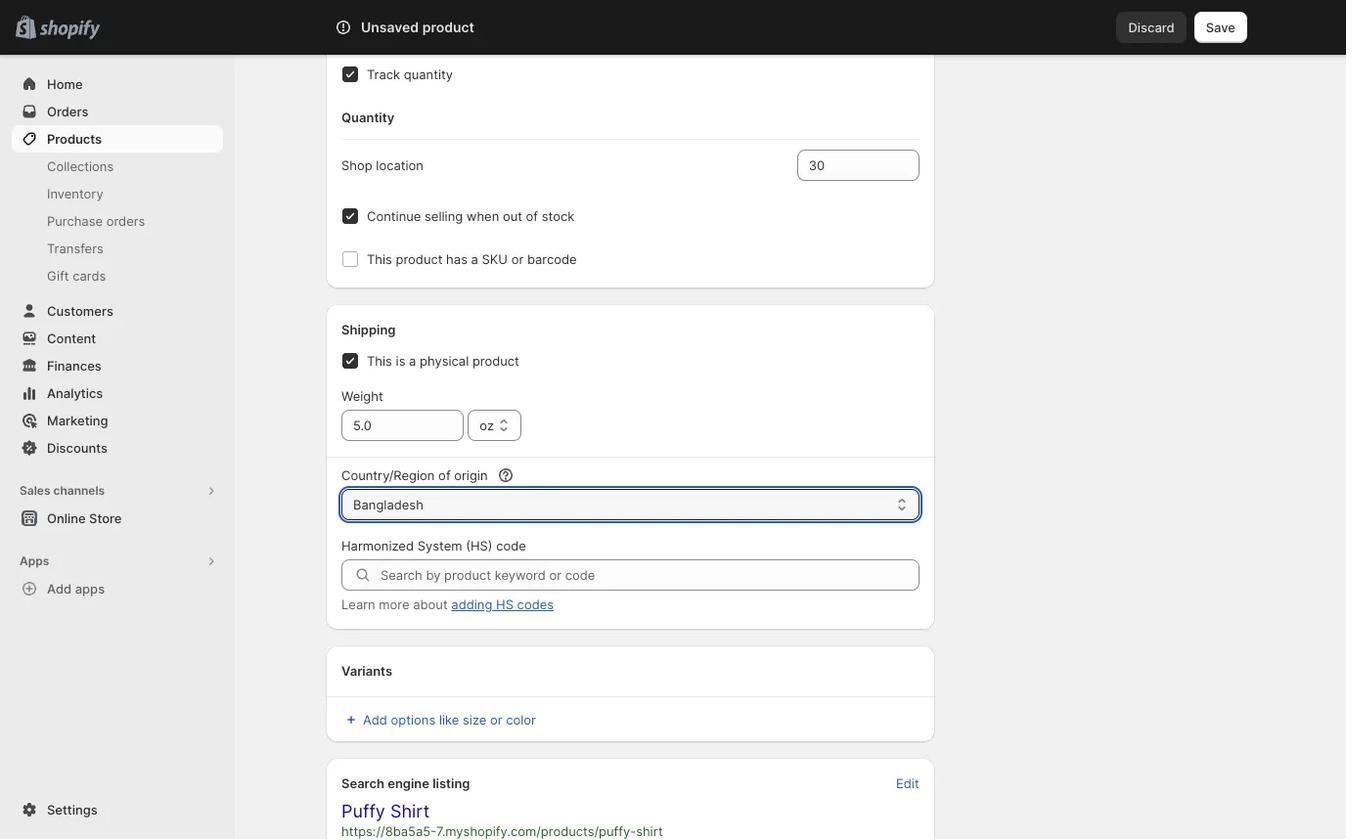 Task type: vqa. For each thing, say whether or not it's contained in the screenshot.
Country/Region of origin on the bottom
yes



Task type: describe. For each thing, give the bounding box(es) containing it.
country/region
[[342, 468, 435, 484]]

product for unsaved
[[422, 19, 475, 35]]

code
[[496, 539, 526, 554]]

Weight text field
[[342, 410, 464, 442]]

barcode
[[527, 252, 577, 267]]

continue selling when out of stock
[[367, 209, 575, 224]]

learn more about adding hs codes
[[342, 597, 554, 613]]

marketing
[[47, 413, 108, 429]]

store
[[89, 511, 122, 526]]

add options like size or color
[[363, 713, 536, 728]]

1 horizontal spatial of
[[526, 209, 538, 224]]

product for this
[[396, 252, 443, 267]]

location
[[376, 158, 424, 174]]

codes
[[517, 597, 554, 613]]

inventory link
[[12, 180, 223, 207]]

this for this product has a sku or barcode
[[367, 252, 392, 267]]

is
[[396, 354, 406, 369]]

sales channels button
[[12, 478, 223, 505]]

this for this is a physical product
[[367, 354, 392, 369]]

color
[[506, 713, 536, 728]]

harmonized system (hs) code
[[342, 539, 526, 554]]

size
[[463, 713, 487, 728]]

gift cards link
[[12, 262, 223, 290]]

engine
[[388, 776, 430, 792]]

0 vertical spatial or
[[511, 252, 524, 267]]

0 horizontal spatial inventory
[[47, 186, 103, 202]]

cards
[[73, 268, 106, 284]]

shirt
[[390, 802, 430, 822]]

gift
[[47, 268, 69, 284]]

like
[[439, 713, 459, 728]]

puffy shirt
[[342, 802, 430, 822]]

out
[[503, 209, 523, 224]]

finances link
[[12, 352, 223, 380]]

when
[[467, 209, 499, 224]]

variants
[[342, 664, 392, 679]]

finances
[[47, 358, 102, 374]]

content
[[47, 331, 96, 346]]

home
[[47, 76, 83, 92]]

stock
[[542, 209, 575, 224]]

online
[[47, 511, 86, 526]]

purchase orders
[[47, 213, 145, 229]]

weight
[[342, 389, 383, 404]]

this is a physical product
[[367, 354, 519, 369]]

discard
[[1129, 20, 1175, 35]]

customers
[[47, 303, 113, 319]]

save button
[[1195, 12, 1248, 43]]

add options like size or color button
[[330, 707, 548, 734]]

shop
[[342, 158, 373, 174]]

physical
[[420, 354, 469, 369]]

add apps button
[[12, 575, 223, 603]]

online store button
[[0, 505, 235, 532]]

1 horizontal spatial a
[[471, 252, 478, 267]]

collections link
[[12, 153, 223, 180]]

shipping
[[342, 322, 396, 338]]

oz
[[480, 418, 494, 434]]

apps button
[[12, 548, 223, 575]]

search for search engine listing
[[342, 776, 385, 792]]

harmonized
[[342, 539, 414, 554]]

online store
[[47, 511, 122, 526]]

quantity
[[404, 67, 453, 83]]

products
[[47, 131, 102, 147]]

save
[[1206, 20, 1236, 35]]

add apps
[[47, 581, 105, 597]]

about
[[413, 597, 448, 613]]

discounts
[[47, 440, 108, 456]]

marketing link
[[12, 407, 223, 434]]

track
[[367, 67, 400, 83]]



Task type: locate. For each thing, give the bounding box(es) containing it.
quantity
[[342, 110, 395, 126]]

more
[[379, 597, 410, 613]]

1 horizontal spatial or
[[511, 252, 524, 267]]

discounts link
[[12, 434, 223, 462]]

1 vertical spatial add
[[363, 713, 387, 728]]

edit button
[[885, 770, 931, 798]]

0 vertical spatial this
[[367, 252, 392, 267]]

1 vertical spatial search
[[342, 776, 385, 792]]

has
[[446, 252, 468, 267]]

product right 'physical'
[[473, 354, 519, 369]]

search engine listing
[[342, 776, 470, 792]]

content link
[[12, 325, 223, 352]]

search
[[422, 20, 464, 35], [342, 776, 385, 792]]

a
[[471, 252, 478, 267], [409, 354, 416, 369]]

this product has a sku or barcode
[[367, 252, 577, 267]]

add left apps
[[47, 581, 72, 597]]

online store link
[[12, 505, 223, 532]]

search up puffy
[[342, 776, 385, 792]]

listing
[[433, 776, 470, 792]]

transfers link
[[12, 235, 223, 262]]

adding hs codes link
[[451, 597, 554, 613]]

of left "origin"
[[439, 468, 451, 484]]

of
[[526, 209, 538, 224], [439, 468, 451, 484]]

apps
[[75, 581, 105, 597]]

0 horizontal spatial add
[[47, 581, 72, 597]]

add for add apps
[[47, 581, 72, 597]]

search up quantity
[[422, 20, 464, 35]]

customers link
[[12, 297, 223, 325]]

0 horizontal spatial search
[[342, 776, 385, 792]]

discard button
[[1117, 12, 1187, 43]]

transfers
[[47, 241, 104, 256]]

options
[[391, 713, 436, 728]]

product
[[422, 19, 475, 35], [396, 252, 443, 267], [473, 354, 519, 369]]

home link
[[12, 70, 223, 98]]

hs
[[496, 597, 514, 613]]

0 vertical spatial inventory
[[342, 28, 400, 43]]

shop location
[[342, 158, 424, 174]]

shopify image
[[39, 20, 100, 40]]

1 this from the top
[[367, 252, 392, 267]]

continue
[[367, 209, 421, 224]]

this down continue
[[367, 252, 392, 267]]

1 horizontal spatial add
[[363, 713, 387, 728]]

1 vertical spatial a
[[409, 354, 416, 369]]

0 vertical spatial search
[[422, 20, 464, 35]]

apps
[[20, 554, 49, 569]]

(hs)
[[466, 539, 493, 554]]

0 vertical spatial add
[[47, 581, 72, 597]]

selling
[[425, 209, 463, 224]]

collections
[[47, 159, 114, 174]]

orders
[[106, 213, 145, 229]]

a right has at the left top
[[471, 252, 478, 267]]

inventory up purchase on the left top of the page
[[47, 186, 103, 202]]

or right sku
[[511, 252, 524, 267]]

analytics link
[[12, 380, 223, 407]]

learn
[[342, 597, 375, 613]]

add left options on the bottom of the page
[[363, 713, 387, 728]]

search inside 'button'
[[422, 20, 464, 35]]

this left is
[[367, 354, 392, 369]]

1 horizontal spatial search
[[422, 20, 464, 35]]

None number field
[[797, 150, 890, 181]]

or
[[511, 252, 524, 267], [490, 713, 503, 728]]

sku
[[482, 252, 508, 267]]

orders link
[[12, 98, 223, 125]]

search button
[[389, 12, 957, 43]]

origin
[[454, 468, 488, 484]]

0 vertical spatial of
[[526, 209, 538, 224]]

settings link
[[12, 797, 223, 824]]

0 horizontal spatial of
[[439, 468, 451, 484]]

0 vertical spatial a
[[471, 252, 478, 267]]

1 vertical spatial or
[[490, 713, 503, 728]]

of right out
[[526, 209, 538, 224]]

product left has at the left top
[[396, 252, 443, 267]]

or inside button
[[490, 713, 503, 728]]

sales channels
[[20, 483, 105, 498]]

inventory up the track
[[342, 28, 400, 43]]

country/region of origin
[[342, 468, 488, 484]]

a right is
[[409, 354, 416, 369]]

purchase
[[47, 213, 103, 229]]

Harmonized System (HS) code text field
[[381, 560, 920, 591]]

edit
[[896, 776, 920, 792]]

1 vertical spatial this
[[367, 354, 392, 369]]

sales
[[20, 483, 50, 498]]

1 vertical spatial inventory
[[47, 186, 103, 202]]

this
[[367, 252, 392, 267], [367, 354, 392, 369]]

analytics
[[47, 386, 103, 401]]

search for search
[[422, 20, 464, 35]]

unsaved
[[361, 19, 419, 35]]

system
[[418, 539, 462, 554]]

1 vertical spatial product
[[396, 252, 443, 267]]

channels
[[53, 483, 105, 498]]

purchase orders link
[[12, 207, 223, 235]]

1 vertical spatial of
[[439, 468, 451, 484]]

0 horizontal spatial a
[[409, 354, 416, 369]]

products link
[[12, 125, 223, 153]]

orders
[[47, 104, 89, 119]]

or right size
[[490, 713, 503, 728]]

1 horizontal spatial inventory
[[342, 28, 400, 43]]

puffy
[[342, 802, 385, 822]]

bangladesh
[[353, 497, 424, 513]]

gift cards
[[47, 268, 106, 284]]

add for add options like size or color
[[363, 713, 387, 728]]

track quantity
[[367, 67, 453, 83]]

2 vertical spatial product
[[473, 354, 519, 369]]

0 horizontal spatial or
[[490, 713, 503, 728]]

product up quantity
[[422, 19, 475, 35]]

settings
[[47, 802, 98, 818]]

0 vertical spatial product
[[422, 19, 475, 35]]

2 this from the top
[[367, 354, 392, 369]]

adding
[[451, 597, 493, 613]]



